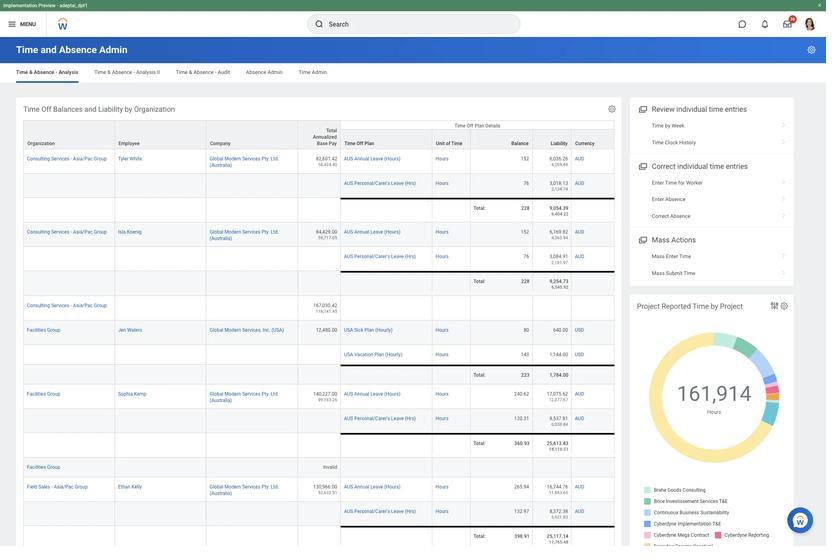 Task type: locate. For each thing, give the bounding box(es) containing it.
actions
[[672, 236, 697, 244]]

isla koenig
[[118, 230, 142, 235]]

0 vertical spatial consulting services - asia/pac group
[[27, 156, 107, 162]]

1 facilities group link from the top
[[27, 326, 60, 333]]

asia/pac for 84,429.00
[[73, 230, 93, 235]]

2 modern from the top
[[225, 230, 241, 235]]

1 vertical spatial entries
[[727, 162, 749, 171]]

1 vertical spatial consulting services - asia/pac group link
[[27, 228, 107, 235]]

2 horizontal spatial &
[[189, 69, 192, 75]]

1 vertical spatial off
[[467, 123, 474, 129]]

asia/pac for 167,030.42
[[73, 303, 93, 309]]

list for correct individual time entries
[[630, 175, 795, 225]]

3 consulting services - asia/pac group link from the top
[[27, 301, 107, 309]]

hours for 3,018.13
[[436, 181, 449, 187]]

worker
[[687, 180, 703, 186]]

search image
[[315, 19, 324, 29]]

2 vertical spatial facilities
[[27, 465, 46, 471]]

aus for 8,372.38
[[344, 509, 354, 515]]

plan right sick
[[365, 328, 374, 333]]

facilities for jen
[[27, 328, 46, 333]]

aud right 17,075.62
[[575, 392, 585, 397]]

entries up time by week link
[[726, 105, 748, 114]]

5 modern from the top
[[225, 485, 241, 490]]

2 consulting from the top
[[27, 230, 50, 235]]

5 hours link from the top
[[436, 326, 449, 333]]

usa inside 'link'
[[344, 352, 354, 358]]

161,914 hours
[[678, 382, 752, 415]]

0 vertical spatial individual
[[677, 105, 708, 114]]

0 vertical spatial organization
[[134, 105, 175, 114]]

0 vertical spatial chevron right image
[[779, 177, 790, 185]]

0 vertical spatial facilities group
[[27, 328, 60, 333]]

list containing time by week
[[630, 118, 795, 151]]

16,744.76
[[547, 485, 569, 490]]

1 vertical spatial usd link
[[575, 351, 585, 358]]

total: for 9,054.39
[[474, 206, 486, 211]]

chevron right image for enter time for worker
[[779, 177, 790, 185]]

0 horizontal spatial admin
[[99, 44, 128, 56]]

configure time off balances and liability by organization image
[[608, 105, 617, 114]]

2 vertical spatial by
[[711, 302, 719, 311]]

close environment banner image
[[818, 3, 823, 8]]

6,169.82 4,363.94
[[550, 230, 569, 241]]

leave
[[371, 156, 383, 162], [392, 181, 404, 187], [371, 230, 383, 235], [392, 254, 404, 260], [371, 392, 383, 397], [392, 416, 404, 422], [371, 485, 383, 490], [392, 509, 404, 515]]

0 horizontal spatial off
[[41, 105, 51, 114]]

1 aus personal/carer's leave (hrs) link from the top
[[344, 179, 416, 187]]

1 hours link from the top
[[436, 155, 449, 162]]

0 vertical spatial consulting services - asia/pac group link
[[27, 155, 107, 162]]

analysis down time and absence admin
[[59, 69, 78, 75]]

3 hours link from the top
[[436, 228, 449, 235]]

1 usd link from the top
[[575, 326, 585, 333]]

(australia) for tyler white
[[210, 163, 232, 168]]

4 personal/carer's from the top
[[355, 509, 390, 515]]

2 152 from the top
[[521, 230, 530, 235]]

1 global from the top
[[210, 156, 224, 162]]

0 horizontal spatial &
[[29, 69, 33, 75]]

usd for 1,144.00
[[575, 352, 585, 358]]

aud link right 6,169.82 on the top right
[[575, 228, 585, 235]]

7 hours link from the top
[[436, 390, 449, 397]]

usd
[[575, 328, 585, 333], [575, 352, 585, 358]]

mass right menu group image
[[653, 236, 670, 244]]

6 aus from the top
[[344, 416, 354, 422]]

17 row from the top
[[23, 478, 615, 503]]

project left reported
[[638, 302, 661, 311]]

228 for 9,254.73
[[522, 279, 530, 285]]

3 aus personal/carer's leave (hrs) link from the top
[[344, 415, 416, 422]]

0 vertical spatial usa
[[344, 328, 354, 333]]

4 aus annual leave (hours) link from the top
[[344, 483, 401, 490]]

global modern services pty. ltd. (australia) link
[[210, 155, 279, 168], [210, 228, 279, 242], [210, 390, 279, 404], [210, 483, 279, 497]]

8 hours link from the top
[[436, 415, 449, 422]]

leave for 8,537.81
[[392, 416, 404, 422]]

0 vertical spatial facilities group link
[[27, 326, 60, 333]]

(hours) for 130,966.00
[[385, 485, 401, 490]]

59,717.05
[[318, 236, 338, 241]]

6,169.82
[[550, 230, 569, 235]]

3 personal/carer's from the top
[[355, 416, 390, 422]]

0 vertical spatial mass
[[653, 236, 670, 244]]

total: for 25,613.43
[[474, 441, 486, 447]]

global inside "link"
[[210, 328, 224, 333]]

2 consulting services - asia/pac group link from the top
[[27, 228, 107, 235]]

balances
[[53, 105, 83, 114]]

7 aus from the top
[[344, 485, 354, 490]]

aud right 6,169.82 on the top right
[[575, 230, 585, 235]]

3 (hrs) from the top
[[405, 416, 416, 422]]

time & absence - audit
[[176, 69, 230, 75]]

off left details
[[467, 123, 474, 129]]

0 vertical spatial and
[[41, 44, 57, 56]]

entries for correct individual time entries
[[727, 162, 749, 171]]

2 (hours) from the top
[[385, 230, 401, 235]]

usd right '1,144.00'
[[575, 352, 585, 358]]

global
[[210, 156, 224, 162], [210, 230, 224, 235], [210, 328, 224, 333], [210, 392, 224, 397], [210, 485, 224, 490]]

enter absence link
[[630, 191, 795, 208]]

liability up employee
[[98, 105, 123, 114]]

0 horizontal spatial liability
[[98, 105, 123, 114]]

1 mass from the top
[[653, 236, 670, 244]]

absence
[[59, 44, 97, 56], [34, 69, 54, 75], [112, 69, 132, 75], [194, 69, 214, 75], [246, 69, 267, 75], [666, 197, 686, 203], [671, 213, 691, 219]]

1 vertical spatial 152
[[521, 230, 530, 235]]

2 228 from the top
[[522, 279, 530, 285]]

1 annual from the top
[[355, 156, 370, 162]]

228 left 9,254.73
[[522, 279, 530, 285]]

individual up week
[[677, 105, 708, 114]]

project
[[638, 302, 661, 311], [721, 302, 744, 311]]

0 vertical spatial liability
[[98, 105, 123, 114]]

1 horizontal spatial project
[[721, 302, 744, 311]]

(usa)
[[272, 328, 284, 333]]

2 pty. from the top
[[262, 230, 270, 235]]

aus personal/carer's leave (hrs) link for 3,084.91
[[344, 253, 416, 260]]

aus annual leave (hours) link for 84,429.00
[[344, 228, 401, 235]]

6,404.22
[[552, 212, 569, 217]]

1 vertical spatial consulting services - asia/pac group
[[27, 230, 107, 235]]

aud for 16,744.76
[[575, 485, 585, 490]]

1 vertical spatial time
[[711, 162, 725, 171]]

usa sick plan (hourly)
[[344, 328, 393, 333]]

absence admin
[[246, 69, 283, 75]]

&
[[29, 69, 33, 75], [108, 69, 111, 75], [189, 69, 192, 75]]

list for review individual time entries
[[630, 118, 795, 151]]

9,254.73 6,545.92
[[550, 279, 569, 290]]

0 vertical spatial menu group image
[[638, 103, 649, 114]]

1 vertical spatial facilities group
[[27, 392, 60, 397]]

aud for 6,169.82
[[575, 230, 585, 235]]

2 chevron right image from the top
[[779, 194, 790, 202]]

(hourly) for usa vacation plan  (hourly)
[[386, 352, 403, 358]]

mass left submit
[[653, 270, 665, 276]]

by left week
[[666, 123, 671, 129]]

0 vertical spatial 228
[[522, 206, 530, 211]]

plan right pay
[[365, 141, 375, 147]]

0 horizontal spatial and
[[41, 44, 57, 56]]

2 analysis from the left
[[136, 69, 156, 75]]

1 vertical spatial 76
[[524, 254, 530, 260]]

chevron right image for mass submit time
[[779, 268, 790, 276]]

1 aud link from the top
[[575, 155, 585, 162]]

entries
[[726, 105, 748, 114], [727, 162, 749, 171]]

usa left vacation
[[344, 352, 354, 358]]

aud right 8,537.81
[[575, 416, 585, 422]]

time inside 'time clock history' 'link'
[[653, 140, 664, 146]]

aud link right 8,372.38
[[575, 508, 585, 515]]

(hours) for 84,429.00
[[385, 230, 401, 235]]

usd link right 640.00
[[575, 326, 585, 333]]

152 for 6,169.82
[[521, 230, 530, 235]]

130,966.00 92,632.91
[[314, 485, 338, 496]]

aud link
[[575, 155, 585, 162], [575, 179, 585, 187], [575, 228, 585, 235], [575, 253, 585, 260], [575, 390, 585, 397], [575, 415, 585, 422], [575, 483, 585, 490], [575, 508, 585, 515]]

2 annual from the top
[[355, 230, 370, 235]]

annual for 84,429.00
[[355, 230, 370, 235]]

consulting services - asia/pac group for 84,429.00
[[27, 230, 107, 235]]

time
[[710, 105, 724, 114], [711, 162, 725, 171]]

annual right 140,227.00
[[355, 392, 370, 397]]

usa for usa vacation plan  (hourly)
[[344, 352, 354, 358]]

mass up mass submit time
[[653, 254, 665, 260]]

2 vertical spatial mass
[[653, 270, 665, 276]]

plan left details
[[475, 123, 485, 129]]

global for waters
[[210, 328, 224, 333]]

3 ltd. from the top
[[271, 392, 279, 397]]

2 76 from the top
[[524, 254, 530, 260]]

correct inside correct absence link
[[653, 213, 670, 219]]

2 global modern services pty. ltd. (australia) link from the top
[[210, 228, 279, 242]]

absence down enter time for worker
[[666, 197, 686, 203]]

sick
[[355, 328, 364, 333]]

4,269.48
[[552, 162, 569, 168]]

3 aus personal/carer's leave (hrs) from the top
[[344, 416, 416, 422]]

global modern services pty. ltd. (australia) for 82,601.42
[[210, 156, 279, 168]]

aud link for 6,169.82
[[575, 228, 585, 235]]

1 horizontal spatial &
[[108, 69, 111, 75]]

1 vertical spatial individual
[[678, 162, 709, 171]]

2 vertical spatial list
[[630, 249, 795, 282]]

4 annual from the top
[[355, 485, 370, 490]]

correct absence link
[[630, 208, 795, 225]]

hours for 17,075.62
[[436, 392, 449, 397]]

and up time & absence - analysis
[[41, 44, 57, 56]]

1 consulting services - asia/pac group link from the top
[[27, 155, 107, 162]]

2 vertical spatial consulting services - asia/pac group link
[[27, 301, 107, 309]]

(hourly) inside 'link'
[[386, 352, 403, 358]]

1 vertical spatial facilities group link
[[27, 390, 60, 397]]

aud for 3,084.91
[[575, 254, 585, 260]]

2 facilities group from the top
[[27, 392, 60, 397]]

chevron right image inside enter absence "link"
[[779, 194, 790, 202]]

absence down enter absence
[[671, 213, 691, 219]]

time up enter time for worker link
[[711, 162, 725, 171]]

chevron right image
[[779, 120, 790, 128], [779, 137, 790, 145], [779, 251, 790, 259], [779, 268, 790, 276]]

(hours) for 82,601.42
[[385, 156, 401, 162]]

aus personal/carer's leave (hrs) link for 3,018.13
[[344, 179, 416, 187]]

analysis left ii
[[136, 69, 156, 75]]

9 hours link from the top
[[436, 483, 449, 490]]

2 global from the top
[[210, 230, 224, 235]]

0 vertical spatial usd link
[[575, 326, 585, 333]]

aus for 17,075.62
[[344, 392, 354, 397]]

3 mass from the top
[[653, 270, 665, 276]]

chevron right image inside mass submit time link
[[779, 268, 790, 276]]

3 (hours) from the top
[[385, 392, 401, 397]]

2 horizontal spatial off
[[467, 123, 474, 129]]

field sales - asia/pac group
[[27, 485, 88, 490]]

enter
[[653, 180, 665, 186], [653, 197, 665, 203], [667, 254, 679, 260]]

2 vertical spatial consulting services - asia/pac group
[[27, 303, 107, 309]]

1 total: from the top
[[474, 206, 486, 211]]

3 modern from the top
[[225, 328, 241, 333]]

aud for 6,036.26
[[575, 156, 585, 162]]

aus annual leave (hours)
[[344, 156, 401, 162], [344, 230, 401, 235], [344, 392, 401, 397], [344, 485, 401, 490]]

(hrs) for 3,018.13
[[405, 181, 416, 187]]

hours for 8,537.81
[[436, 416, 449, 422]]

12,077.67
[[550, 398, 569, 403]]

0 vertical spatial list
[[630, 118, 795, 151]]

global for kemp
[[210, 392, 224, 397]]

plan for time off plan details
[[475, 123, 485, 129]]

(hourly) right vacation
[[386, 352, 403, 358]]

4 (hours) from the top
[[385, 485, 401, 490]]

consulting
[[27, 156, 50, 162], [27, 230, 50, 235], [27, 303, 50, 309]]

1 vertical spatial consulting
[[27, 230, 50, 235]]

2 vertical spatial consulting
[[27, 303, 50, 309]]

project down mass submit time link
[[721, 302, 744, 311]]

individual for review
[[677, 105, 708, 114]]

1 horizontal spatial analysis
[[136, 69, 156, 75]]

aud link right 3,018.13
[[575, 179, 585, 187]]

(australia)
[[210, 163, 232, 168], [210, 236, 232, 242], [210, 398, 232, 404], [210, 491, 232, 497]]

total annualized base pay button
[[298, 121, 341, 149]]

for
[[679, 180, 686, 186]]

4 pty. from the top
[[262, 485, 270, 490]]

aud link for 3,018.13
[[575, 179, 585, 187]]

2 aud from the top
[[575, 181, 585, 187]]

0 vertical spatial off
[[41, 105, 51, 114]]

aud link right 17,075.62
[[575, 390, 585, 397]]

152 down balance
[[521, 156, 530, 162]]

usa left sick
[[344, 328, 354, 333]]

1 vertical spatial and
[[85, 105, 97, 114]]

6 aud from the top
[[575, 416, 585, 422]]

3 chevron right image from the top
[[779, 251, 790, 259]]

by up employee
[[125, 105, 132, 114]]

1 vertical spatial by
[[666, 123, 671, 129]]

0 vertical spatial 76
[[524, 181, 530, 187]]

76 left 3,018.13
[[524, 181, 530, 187]]

clock
[[666, 140, 679, 146]]

enter inside "link"
[[653, 197, 665, 203]]

8 aud from the top
[[575, 509, 585, 515]]

4 aud from the top
[[575, 254, 585, 260]]

2 usd from the top
[[575, 352, 585, 358]]

and right balances
[[85, 105, 97, 114]]

(australia) for isla koenig
[[210, 236, 232, 242]]

invalid
[[324, 465, 338, 471]]

3 row from the top
[[23, 149, 615, 174]]

1 global modern services pty. ltd. (australia) from the top
[[210, 156, 279, 168]]

hours link for 16,744.76
[[436, 483, 449, 490]]

modern for 12,480.00
[[225, 328, 241, 333]]

1 (australia) from the top
[[210, 163, 232, 168]]

1 usd from the top
[[575, 328, 585, 333]]

152 left 6,169.82 on the top right
[[521, 230, 530, 235]]

2 mass from the top
[[653, 254, 665, 260]]

usd link for 1,144.00
[[575, 351, 585, 358]]

3 global modern services pty. ltd. (australia) link from the top
[[210, 390, 279, 404]]

modern inside "link"
[[225, 328, 241, 333]]

plan inside 'link'
[[375, 352, 384, 358]]

2 horizontal spatial admin
[[312, 69, 327, 75]]

82,601.42 58,424.40
[[316, 156, 338, 168]]

2 project from the left
[[721, 302, 744, 311]]

consulting services - asia/pac group for 167,030.42
[[27, 303, 107, 309]]

enter up the correct absence
[[653, 197, 665, 203]]

0 vertical spatial (hourly)
[[376, 328, 393, 333]]

annual down time off plan
[[355, 156, 370, 162]]

unit of time
[[436, 141, 463, 147]]

2 vertical spatial chevron right image
[[779, 210, 790, 219]]

liability button
[[533, 129, 572, 149]]

usd link right '1,144.00'
[[575, 351, 585, 358]]

2 vertical spatial facilities group link
[[27, 463, 60, 471]]

individual up worker
[[678, 162, 709, 171]]

aus for 16,744.76
[[344, 485, 354, 490]]

hours link for 8,372.38
[[436, 508, 449, 515]]

hours link
[[436, 155, 449, 162], [436, 179, 449, 187], [436, 228, 449, 235], [436, 253, 449, 260], [436, 326, 449, 333], [436, 351, 449, 358], [436, 390, 449, 397], [436, 415, 449, 422], [436, 483, 449, 490], [436, 508, 449, 515]]

1 horizontal spatial admin
[[268, 69, 283, 75]]

services,
[[243, 328, 262, 333]]

total: for 25,117.14
[[474, 534, 486, 540]]

76 for 3,084.91
[[524, 254, 530, 260]]

time up time by week link
[[710, 105, 724, 114]]

1 analysis from the left
[[59, 69, 78, 75]]

pty. for 130,966.00
[[262, 485, 270, 490]]

chevron right image inside 'time clock history' 'link'
[[779, 137, 790, 145]]

0 horizontal spatial project
[[638, 302, 661, 311]]

2 vertical spatial off
[[357, 141, 364, 147]]

1 vertical spatial mass
[[653, 254, 665, 260]]

11,843.65
[[550, 491, 569, 496]]

1 facilities from the top
[[27, 328, 46, 333]]

17,765.48
[[550, 540, 569, 545]]

aud link down currency
[[575, 155, 585, 162]]

7 aud from the top
[[575, 485, 585, 490]]

aud down currency
[[575, 156, 585, 162]]

annual right 130,966.00
[[355, 485, 370, 490]]

1 horizontal spatial off
[[357, 141, 364, 147]]

chevron right image
[[779, 177, 790, 185], [779, 194, 790, 202], [779, 210, 790, 219]]

enter up enter absence
[[653, 180, 665, 186]]

notifications large image
[[762, 20, 770, 28]]

cell
[[23, 174, 115, 198], [115, 174, 207, 198], [207, 174, 298, 198], [298, 174, 341, 198], [23, 198, 115, 223], [115, 198, 207, 223], [207, 198, 298, 223], [298, 198, 341, 223], [341, 198, 433, 223], [433, 198, 471, 223], [572, 198, 615, 223], [23, 247, 115, 271], [115, 247, 207, 271], [207, 247, 298, 271], [298, 247, 341, 271], [23, 271, 115, 296], [115, 271, 207, 296], [207, 271, 298, 296], [298, 271, 341, 296], [341, 271, 433, 296], [433, 271, 471, 296], [572, 271, 615, 296], [115, 296, 207, 321], [207, 296, 298, 321], [341, 296, 433, 321], [433, 296, 471, 321], [471, 296, 533, 321], [533, 296, 572, 321], [572, 296, 615, 321], [23, 345, 115, 365], [115, 345, 207, 365], [207, 345, 298, 365], [298, 345, 341, 365], [23, 365, 115, 385], [115, 365, 207, 385], [207, 365, 298, 385], [298, 365, 341, 385], [341, 365, 433, 385], [433, 365, 471, 385], [572, 365, 615, 385], [23, 409, 115, 433], [115, 409, 207, 433], [207, 409, 298, 433], [298, 409, 341, 433], [23, 433, 115, 458], [115, 433, 207, 458], [207, 433, 298, 458], [298, 433, 341, 458], [341, 433, 433, 458], [433, 433, 471, 458], [572, 433, 615, 458], [115, 458, 207, 478], [207, 458, 298, 478], [341, 458, 433, 478], [433, 458, 471, 478], [471, 458, 533, 478], [533, 458, 572, 478], [572, 458, 615, 478], [23, 503, 115, 527], [115, 503, 207, 527], [207, 503, 298, 527], [298, 503, 341, 527], [23, 527, 115, 547], [115, 527, 207, 547], [207, 527, 298, 547], [298, 527, 341, 547], [341, 527, 433, 547], [433, 527, 471, 547], [572, 527, 615, 547]]

2 consulting services - asia/pac group from the top
[[27, 230, 107, 235]]

entries up enter time for worker link
[[727, 162, 749, 171]]

1 project from the left
[[638, 302, 661, 311]]

correct absence
[[653, 213, 691, 219]]

menu group image
[[638, 103, 649, 114], [638, 161, 649, 171]]

1 vertical spatial correct
[[653, 213, 670, 219]]

228
[[522, 206, 530, 211], [522, 279, 530, 285]]

1 vertical spatial liability
[[551, 141, 568, 147]]

(hrs) for 8,372.38
[[405, 509, 416, 515]]

2 aus personal/carer's leave (hrs) link from the top
[[344, 253, 416, 260]]

ltd. for 140,227.00
[[271, 392, 279, 397]]

1 vertical spatial list
[[630, 175, 795, 225]]

1 vertical spatial (hourly)
[[386, 352, 403, 358]]

2 horizontal spatial by
[[711, 302, 719, 311]]

5 aud link from the top
[[575, 390, 585, 397]]

17,075.62 12,077.67
[[547, 392, 569, 403]]

4 (hrs) from the top
[[405, 509, 416, 515]]

1 152 from the top
[[521, 156, 530, 162]]

personal/carer's
[[355, 181, 390, 187], [355, 254, 390, 260], [355, 416, 390, 422], [355, 509, 390, 515]]

118,141.45
[[316, 309, 338, 314]]

plan right vacation
[[375, 352, 384, 358]]

liability
[[98, 105, 123, 114], [551, 141, 568, 147]]

0 horizontal spatial analysis
[[59, 69, 78, 75]]

time & absence - analysis ii
[[94, 69, 160, 75]]

facilities group for jen waters
[[27, 328, 60, 333]]

liability up 6,036.26
[[551, 141, 568, 147]]

2 personal/carer's from the top
[[355, 254, 390, 260]]

time inside time off plan details popup button
[[455, 123, 466, 129]]

enter for enter time for worker
[[653, 180, 665, 186]]

pty. for 84,429.00
[[262, 230, 270, 235]]

0 vertical spatial correct
[[653, 162, 676, 171]]

aud link right 3,084.91
[[575, 253, 585, 260]]

3 aus annual leave (hours) link from the top
[[344, 390, 401, 397]]

1 modern from the top
[[225, 156, 241, 162]]

correct down enter absence
[[653, 213, 670, 219]]

0 vertical spatial entries
[[726, 105, 748, 114]]

0 vertical spatial by
[[125, 105, 132, 114]]

analysis for time & absence - analysis ii
[[136, 69, 156, 75]]

correct up enter time for worker
[[653, 162, 676, 171]]

by down mass submit time link
[[711, 302, 719, 311]]

aud right 3,084.91
[[575, 254, 585, 260]]

3,084.91 2,181.97
[[550, 254, 569, 266]]

3 aud from the top
[[575, 230, 585, 235]]

1 personal/carer's from the top
[[355, 181, 390, 187]]

(hours)
[[385, 156, 401, 162], [385, 230, 401, 235], [385, 392, 401, 397], [385, 485, 401, 490]]

2 (australia) from the top
[[210, 236, 232, 242]]

hours link for 1,144.00
[[436, 351, 449, 358]]

1 aus annual leave (hours) from the top
[[344, 156, 401, 162]]

isla
[[118, 230, 126, 235]]

140,227.00
[[314, 392, 338, 397]]

list containing enter time for worker
[[630, 175, 795, 225]]

pay
[[329, 141, 337, 147]]

hours for 6,169.82
[[436, 230, 449, 235]]

unit of time button
[[433, 129, 470, 149]]

chevron right image inside mass enter time link
[[779, 251, 790, 259]]

audit
[[218, 69, 230, 75]]

chevron right image inside correct absence link
[[779, 210, 790, 219]]

0 vertical spatial usd
[[575, 328, 585, 333]]

1 vertical spatial usd
[[575, 352, 585, 358]]

time off balances and liability by organization element
[[16, 97, 622, 547]]

240.62
[[515, 392, 530, 397]]

0 vertical spatial time
[[710, 105, 724, 114]]

row containing field sales - asia/pac group
[[23, 478, 615, 503]]

currency
[[576, 141, 595, 147]]

mass for mass enter time
[[653, 254, 665, 260]]

aus personal/carer's leave (hrs) for 3,018.13
[[344, 181, 416, 187]]

mass enter time
[[653, 254, 692, 260]]

aud link right 16,744.76
[[575, 483, 585, 490]]

time inside time off plan popup button
[[345, 141, 356, 147]]

8 aud link from the top
[[575, 508, 585, 515]]

1 horizontal spatial and
[[85, 105, 97, 114]]

161,914 main content
[[0, 37, 827, 547]]

off right pay
[[357, 141, 364, 147]]

18 row from the top
[[23, 503, 615, 527]]

11 row from the top
[[23, 345, 615, 365]]

menu
[[20, 21, 36, 27]]

0 vertical spatial 152
[[521, 156, 530, 162]]

list
[[630, 118, 795, 151], [630, 175, 795, 225], [630, 249, 795, 282]]

plan for usa vacation plan  (hourly)
[[375, 352, 384, 358]]

menu group image for review individual time entries
[[638, 103, 649, 114]]

chevron right image inside enter time for worker link
[[779, 177, 790, 185]]

usa vacation plan  (hourly) link
[[344, 351, 403, 358]]

30 button
[[779, 15, 798, 33]]

76 left 3,084.91
[[524, 254, 530, 260]]

aud link right 8,537.81
[[575, 415, 585, 422]]

(hrs)
[[405, 181, 416, 187], [405, 254, 416, 260], [405, 416, 416, 422], [405, 509, 416, 515]]

chevron right image for correct absence
[[779, 210, 790, 219]]

& for time & absence - audit
[[189, 69, 192, 75]]

2 facilities group link from the top
[[27, 390, 60, 397]]

aud right 3,018.13
[[575, 181, 585, 187]]

configure project reported time by project image
[[781, 302, 789, 311]]

list containing mass enter time
[[630, 249, 795, 282]]

99,183.26
[[318, 398, 338, 403]]

1 aud from the top
[[575, 156, 585, 162]]

1 vertical spatial facilities
[[27, 392, 46, 397]]

0 horizontal spatial organization
[[27, 141, 55, 147]]

menu group image
[[638, 234, 649, 245]]

absence down time and absence admin
[[34, 69, 54, 75]]

228 left 9,054.39
[[522, 206, 530, 211]]

2 aus annual leave (hours) link from the top
[[344, 228, 401, 235]]

0 vertical spatial enter
[[653, 180, 665, 186]]

implementation preview -   adeptai_dpt1
[[3, 3, 88, 8]]

1 consulting services - asia/pac group from the top
[[27, 156, 107, 162]]

time off plan details button
[[341, 121, 615, 129]]

2 vertical spatial facilities group
[[27, 465, 60, 471]]

2 aud link from the top
[[575, 179, 585, 187]]

2 correct from the top
[[653, 213, 670, 219]]

0 vertical spatial facilities
[[27, 328, 46, 333]]

enter down mass actions
[[667, 254, 679, 260]]

annual right 84,429.00
[[355, 230, 370, 235]]

5 aud from the top
[[575, 392, 585, 397]]

92,632.91
[[318, 491, 338, 496]]

services
[[51, 156, 69, 162], [243, 156, 261, 162], [51, 230, 69, 235], [243, 230, 261, 235], [51, 303, 69, 309], [243, 392, 261, 397], [243, 485, 261, 490]]

mass actions
[[653, 236, 697, 244]]

1 vertical spatial 228
[[522, 279, 530, 285]]

2 ltd. from the top
[[271, 230, 279, 235]]

aud right 8,372.38
[[575, 509, 585, 515]]

row
[[23, 120, 615, 149], [23, 129, 615, 149], [23, 149, 615, 174], [23, 174, 615, 198], [23, 198, 615, 223], [23, 223, 615, 247], [23, 247, 615, 271], [23, 271, 615, 296], [23, 296, 615, 321], [23, 321, 615, 345], [23, 345, 615, 365], [23, 365, 615, 385], [23, 385, 615, 409], [23, 409, 615, 433], [23, 433, 615, 458], [23, 458, 615, 478], [23, 478, 615, 503], [23, 503, 615, 527], [23, 527, 615, 547]]

time for review individual time entries
[[710, 105, 724, 114]]

(hourly) right sick
[[376, 328, 393, 333]]

1 chevron right image from the top
[[779, 120, 790, 128]]

modern for 84,429.00
[[225, 230, 241, 235]]

1 ltd. from the top
[[271, 156, 279, 162]]

1 vertical spatial organization
[[27, 141, 55, 147]]

plan
[[475, 123, 485, 129], [365, 141, 375, 147], [365, 328, 374, 333], [375, 352, 384, 358]]

152
[[521, 156, 530, 162], [521, 230, 530, 235]]

18,116.51
[[550, 447, 569, 452]]

3 facilities group from the top
[[27, 465, 60, 471]]

profile logan mcneil image
[[804, 18, 817, 32]]

off left balances
[[41, 105, 51, 114]]

tab list containing time & absence - analysis
[[8, 64, 819, 83]]

off for time off balances and liability by organization
[[41, 105, 51, 114]]

1 vertical spatial chevron right image
[[779, 194, 790, 202]]

1 vertical spatial menu group image
[[638, 161, 649, 171]]

aud for 3,018.13
[[575, 181, 585, 187]]

usd right 640.00
[[575, 328, 585, 333]]

annual for 130,966.00
[[355, 485, 370, 490]]

0 vertical spatial consulting
[[27, 156, 50, 162]]

2 row from the top
[[23, 129, 615, 149]]

2 & from the left
[[108, 69, 111, 75]]

leave for 17,075.62
[[371, 392, 383, 397]]

aud right 16,744.76
[[575, 485, 585, 490]]

1 vertical spatial usa
[[344, 352, 354, 358]]

chevron right image inside time by week link
[[779, 120, 790, 128]]

modern for 140,227.00
[[225, 392, 241, 397]]

hours link for 17,075.62
[[436, 390, 449, 397]]

3 total: from the top
[[474, 373, 486, 378]]

time admin
[[299, 69, 327, 75]]

admin for time admin
[[312, 69, 327, 75]]

tab list
[[8, 64, 819, 83]]

- inside 'menu' banner
[[57, 3, 58, 8]]

1 horizontal spatial liability
[[551, 141, 568, 147]]

analysis for time & absence - analysis
[[59, 69, 78, 75]]

1 vertical spatial enter
[[653, 197, 665, 203]]

time inside enter time for worker link
[[666, 180, 678, 186]]



Task type: describe. For each thing, give the bounding box(es) containing it.
adeptai_dpt1
[[60, 3, 88, 8]]

inc.
[[263, 328, 271, 333]]

organization inside popup button
[[27, 141, 55, 147]]

aus annual leave (hours) link for 140,227.00
[[344, 390, 401, 397]]

global modern services pty. ltd. (australia) for 140,227.00
[[210, 392, 279, 404]]

vacation
[[355, 352, 374, 358]]

field sales - asia/pac group link
[[27, 483, 88, 490]]

pty. for 82,601.42
[[262, 156, 270, 162]]

koenig
[[127, 230, 142, 235]]

mass enter time link
[[630, 249, 795, 265]]

menu button
[[0, 11, 46, 37]]

pty. for 140,227.00
[[262, 392, 270, 397]]

global for white
[[210, 156, 224, 162]]

4 row from the top
[[23, 174, 615, 198]]

aus personal/carer's leave (hrs) link for 8,372.38
[[344, 508, 416, 515]]

global for kelly
[[210, 485, 224, 490]]

global modern services pty. ltd. (australia) link for 82,601.42
[[210, 155, 279, 168]]

annualized
[[313, 135, 337, 140]]

time & absence - analysis
[[16, 69, 78, 75]]

ethan kelly link
[[118, 483, 142, 490]]

leave for 6,036.26
[[371, 156, 383, 162]]

hours link for 8,537.81
[[436, 415, 449, 422]]

mass for mass actions
[[653, 236, 670, 244]]

6,545.92
[[552, 285, 569, 290]]

aus annual leave (hours) for 82,601.42
[[344, 156, 401, 162]]

facilities group link for sophia
[[27, 390, 60, 397]]

time for correct individual time entries
[[711, 162, 725, 171]]

aud link for 16,744.76
[[575, 483, 585, 490]]

absence left audit
[[194, 69, 214, 75]]

15 row from the top
[[23, 433, 615, 458]]

configure this page image
[[808, 45, 817, 55]]

aus for 8,537.81
[[344, 416, 354, 422]]

25,613.43
[[547, 441, 569, 447]]

facilities for sophia
[[27, 392, 46, 397]]

employee button
[[115, 121, 206, 149]]

leave for 8,372.38
[[392, 509, 404, 515]]

leave for 3,084.91
[[392, 254, 404, 260]]

140,227.00 99,183.26
[[314, 392, 338, 403]]

absence right audit
[[246, 69, 267, 75]]

chevron right image for mass enter time
[[779, 251, 790, 259]]

modern for 82,601.42
[[225, 156, 241, 162]]

aud for 17,075.62
[[575, 392, 585, 397]]

aus personal/carer's leave (hrs) for 8,372.38
[[344, 509, 416, 515]]

sales
[[38, 485, 50, 490]]

usa for usa sick plan (hourly)
[[344, 328, 354, 333]]

25,117.14
[[547, 534, 569, 540]]

enter time for worker
[[653, 180, 703, 186]]

19 row from the top
[[23, 527, 615, 547]]

9 row from the top
[[23, 296, 615, 321]]

9,254.73
[[550, 279, 569, 285]]

mass for mass submit time
[[653, 270, 665, 276]]

5 row from the top
[[23, 198, 615, 223]]

228 for 9,054.39
[[522, 206, 530, 211]]

hours link for 6,036.26
[[436, 155, 449, 162]]

total
[[327, 128, 337, 134]]

jen waters link
[[118, 326, 142, 333]]

preview
[[39, 3, 56, 8]]

1 consulting from the top
[[27, 156, 50, 162]]

167,030.42
[[314, 303, 338, 309]]

aus annual leave (hours) for 130,966.00
[[344, 485, 401, 490]]

80
[[524, 328, 530, 333]]

annual for 140,227.00
[[355, 392, 370, 397]]

personal/carer's for 3,084.91
[[355, 254, 390, 260]]

0 horizontal spatial by
[[125, 105, 132, 114]]

5,921.83
[[552, 515, 569, 521]]

implementation
[[3, 3, 37, 8]]

white
[[130, 156, 142, 162]]

review individual time entries
[[653, 105, 748, 114]]

details
[[486, 123, 501, 129]]

menu banner
[[0, 0, 827, 37]]

leave for 16,744.76
[[371, 485, 383, 490]]

justify image
[[7, 19, 17, 29]]

personal/carer's for 3,018.13
[[355, 181, 390, 187]]

2,134.74
[[552, 187, 569, 192]]

time inside the project reported time by project element
[[693, 302, 710, 311]]

aus for 3,018.13
[[344, 181, 354, 187]]

usd for 640.00
[[575, 328, 585, 333]]

global modern services pty. ltd. (australia) link for 84,429.00
[[210, 228, 279, 242]]

10 row from the top
[[23, 321, 615, 345]]

consulting for 167,030.42
[[27, 303, 50, 309]]

223
[[522, 373, 530, 378]]

hours link for 3,018.13
[[436, 179, 449, 187]]

consulting for 84,429.00
[[27, 230, 50, 235]]

company button
[[207, 121, 298, 149]]

aud link for 6,036.26
[[575, 155, 585, 162]]

global modern services pty. ltd. (australia) for 130,966.00
[[210, 485, 279, 497]]

8,372.38
[[550, 509, 569, 515]]

inbox large image
[[784, 20, 792, 28]]

project reported time by project
[[638, 302, 744, 311]]

configure and view chart data image
[[771, 301, 780, 311]]

2,181.97
[[552, 260, 569, 266]]

4,363.94
[[552, 236, 569, 241]]

asia/pac for 130,966.00
[[54, 485, 74, 490]]

sophia
[[118, 392, 133, 397]]

time inside time by week link
[[653, 123, 664, 129]]

(australia) for ethan kelly
[[210, 491, 232, 497]]

personal/carer's for 8,537.81
[[355, 416, 390, 422]]

76 for 3,018.13
[[524, 181, 530, 187]]

398.91
[[515, 534, 530, 540]]

9,054.39
[[550, 206, 569, 211]]

row containing time off plan
[[23, 129, 615, 149]]

ethan kelly
[[118, 485, 142, 490]]

143
[[521, 352, 530, 358]]

usa sick plan (hourly) link
[[344, 326, 393, 333]]

aus annual leave (hours) link for 130,966.00
[[344, 483, 401, 490]]

time clock history link
[[630, 134, 795, 151]]

tab list inside 161,914 main content
[[8, 64, 819, 83]]

global for koenig
[[210, 230, 224, 235]]

640.00
[[554, 328, 569, 333]]

16 row from the top
[[23, 458, 615, 478]]

plan for usa sick plan (hourly)
[[365, 328, 374, 333]]

6,036.26
[[550, 156, 569, 162]]

correct for correct individual time entries
[[653, 162, 676, 171]]

1 horizontal spatial by
[[666, 123, 671, 129]]

liability inside popup button
[[551, 141, 568, 147]]

aud for 8,372.38
[[575, 509, 585, 515]]

6 row from the top
[[23, 223, 615, 247]]

aus personal/carer's leave (hrs) link for 8,537.81
[[344, 415, 416, 422]]

aus annual leave (hours) link for 82,601.42
[[344, 155, 401, 162]]

84,429.00
[[316, 230, 338, 235]]

84,429.00 59,717.05
[[316, 230, 338, 241]]

modern for 130,966.00
[[225, 485, 241, 490]]

chevron right image for time by week
[[779, 120, 790, 128]]

aud link for 17,075.62
[[575, 390, 585, 397]]

hours for 6,036.26
[[436, 156, 449, 162]]

absence left ii
[[112, 69, 132, 75]]

absence inside "link"
[[666, 197, 686, 203]]

(hours) for 140,227.00
[[385, 392, 401, 397]]

kelly
[[132, 485, 142, 490]]

hours link for 6,169.82
[[436, 228, 449, 235]]

3 facilities from the top
[[27, 465, 46, 471]]

field
[[27, 485, 37, 490]]

jen
[[118, 328, 126, 333]]

tyler white
[[118, 156, 142, 162]]

hours for 3,084.91
[[436, 254, 449, 260]]

360.93
[[515, 441, 530, 447]]

(hrs) for 3,084.91
[[405, 254, 416, 260]]

1 horizontal spatial organization
[[134, 105, 175, 114]]

absence up time & absence - analysis
[[59, 44, 97, 56]]

ii
[[157, 69, 160, 75]]

25,117.14 17,765.48
[[547, 534, 569, 545]]

17,075.62
[[547, 392, 569, 397]]

13 row from the top
[[23, 385, 615, 409]]

review
[[653, 105, 675, 114]]

Search Workday  search field
[[329, 15, 504, 33]]

aud link for 3,084.91
[[575, 253, 585, 260]]

aus annual leave (hours) for 84,429.00
[[344, 230, 401, 235]]

project reported time by project element
[[630, 295, 795, 547]]

& for time & absence - analysis
[[29, 69, 33, 75]]

14 row from the top
[[23, 409, 615, 433]]

time inside mass enter time link
[[680, 254, 692, 260]]

8,537.81
[[550, 416, 569, 422]]

(hourly) for usa sick plan (hourly)
[[376, 328, 393, 333]]

off for time off plan details
[[467, 123, 474, 129]]

2 vertical spatial enter
[[667, 254, 679, 260]]

152 for 6,036.26
[[521, 156, 530, 162]]

3 facilities group link from the top
[[27, 463, 60, 471]]

time off balances and liability by organization
[[23, 105, 175, 114]]

aus personal/carer's leave (hrs) for 8,537.81
[[344, 416, 416, 422]]

mass submit time link
[[630, 265, 795, 282]]

submit
[[667, 270, 683, 276]]

sophia kemp
[[118, 392, 147, 397]]

hours link for 640.00
[[436, 326, 449, 333]]

mass submit time
[[653, 270, 696, 276]]

1,144.00
[[550, 352, 569, 358]]

off for time off plan
[[357, 141, 364, 147]]

aus for 6,169.82
[[344, 230, 354, 235]]

time inside unit of time popup button
[[452, 141, 463, 147]]

time off plan details
[[455, 123, 501, 129]]

time off plan
[[345, 141, 375, 147]]

consulting services - asia/pac group link for 167,030.42
[[27, 301, 107, 309]]

tyler
[[118, 156, 129, 162]]

8 row from the top
[[23, 271, 615, 296]]

7 row from the top
[[23, 247, 615, 271]]

row containing time off plan details
[[23, 120, 615, 149]]

global modern services pty. ltd. (australia) for 84,429.00
[[210, 230, 279, 242]]

global modern services pty. ltd. (australia) link for 130,966.00
[[210, 483, 279, 497]]

jen waters
[[118, 328, 142, 333]]

consulting services - asia/pac group link for 84,429.00
[[27, 228, 107, 235]]

facilities group for sophia kemp
[[27, 392, 60, 397]]

130,966.00
[[314, 485, 338, 490]]

usa vacation plan  (hourly)
[[344, 352, 403, 358]]

hours inside 161,914 hours
[[708, 409, 722, 415]]

tyler white link
[[118, 155, 142, 162]]

16,744.76 11,843.65
[[547, 485, 569, 496]]

aud link for 8,537.81
[[575, 415, 585, 422]]

aus personal/carer's leave (hrs) for 3,084.91
[[344, 254, 416, 260]]

1,784.00
[[550, 373, 569, 378]]

organization button
[[24, 121, 115, 149]]

balance
[[512, 141, 529, 147]]

time inside mass submit time link
[[684, 270, 696, 276]]

total annualized base pay
[[313, 128, 337, 147]]

entries for review individual time entries
[[726, 105, 748, 114]]

correct for correct absence
[[653, 213, 670, 219]]

row containing usa vacation plan  (hourly)
[[23, 345, 615, 365]]

history
[[680, 140, 697, 146]]

sophia kemp link
[[118, 390, 147, 397]]

currency button
[[572, 129, 615, 149]]

12 row from the top
[[23, 365, 615, 385]]



Task type: vqa. For each thing, say whether or not it's contained in the screenshot.


